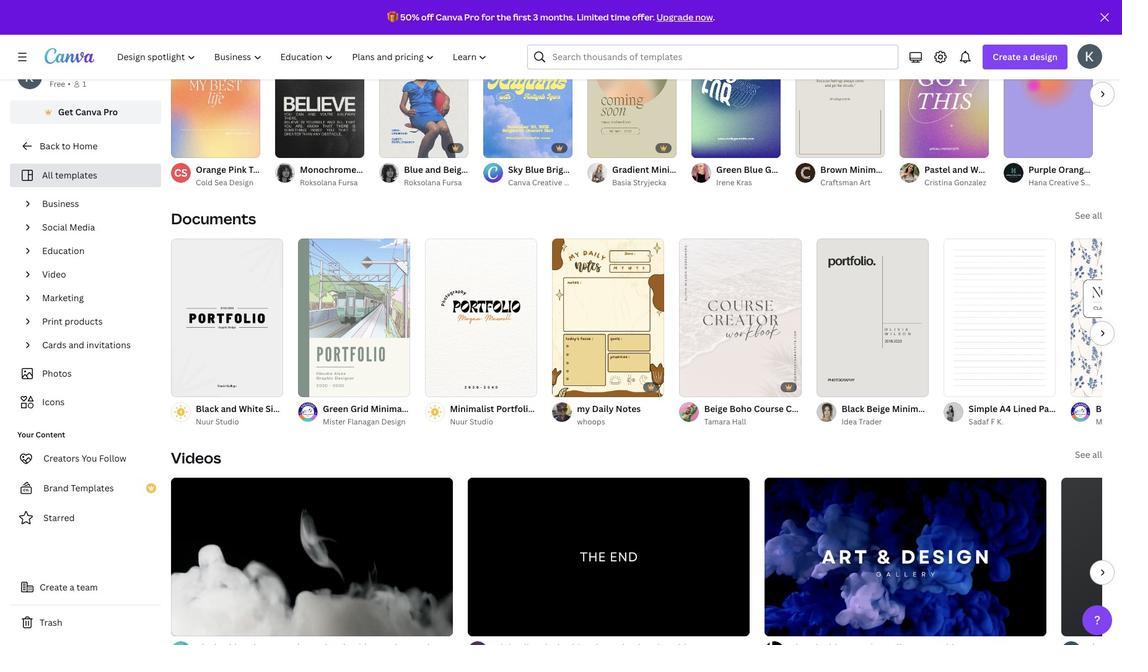 Task type: locate. For each thing, give the bounding box(es) containing it.
see all link for videos
[[1075, 449, 1103, 461]]

creative inside canva creative studio link
[[532, 177, 562, 188]]

0 horizontal spatial page
[[473, 403, 493, 415]]

design inside 'link'
[[229, 177, 254, 188]]

1 vertical spatial all
[[1093, 449, 1103, 461]]

pro left 'for'
[[464, 11, 480, 23]]

products
[[65, 315, 103, 327]]

creators you follow
[[43, 452, 126, 464]]

beige boho course creator workbook document image
[[680, 239, 802, 397]]

education link
[[37, 239, 154, 263]]

photos link
[[17, 362, 154, 386]]

kras
[[737, 177, 752, 188]]

0 vertical spatial canva
[[436, 11, 463, 23]]

f inside simple a4 lined paper sadaf f k.
[[991, 416, 995, 427]]

see all down mister f link
[[1075, 449, 1103, 461]]

1 roksolana fursa from the left
[[300, 177, 358, 188]]

2 see all link from the top
[[1075, 449, 1103, 461]]

0 horizontal spatial roksolana fursa link
[[300, 177, 364, 189]]

black beige minimalist  photography portfolio cover page image
[[817, 239, 929, 397]]

1 see all from the top
[[1075, 209, 1103, 221]]

all down mister f link
[[1093, 449, 1103, 461]]

1 vertical spatial a
[[70, 581, 74, 593]]

1 horizontal spatial roksolana fursa
[[404, 177, 462, 188]]

fursa for 2nd roksolana fursa "link" from the right
[[338, 177, 358, 188]]

creators you follow link
[[10, 446, 161, 471]]

create a team
[[40, 581, 98, 593]]

nuur studio link down the minimalist
[[450, 416, 538, 428]]

0 horizontal spatial roksolana fursa
[[300, 177, 358, 188]]

0 vertical spatial see all
[[1075, 209, 1103, 221]]

page
[[473, 403, 493, 415], [563, 403, 583, 415]]

2 all from the top
[[1093, 449, 1103, 461]]

a for design
[[1023, 51, 1028, 63]]

back to home
[[40, 140, 98, 152]]

roksolana fursa for first roksolana fursa "link" from the right
[[404, 177, 462, 188]]

1 vertical spatial see all link
[[1075, 449, 1103, 461]]

2 cover from the left
[[536, 403, 561, 415]]

see all for documents
[[1075, 209, 1103, 221]]

1 horizontal spatial nuur
[[450, 416, 468, 427]]

portfolio inside minimalist portfolio cover page nuur studio
[[496, 403, 534, 415]]

paper
[[1039, 403, 1064, 415]]

nuur studio
[[196, 416, 239, 427]]

0 vertical spatial see all link
[[1075, 209, 1103, 221]]

pastel and white retro gradient quote instagram story image
[[900, 0, 989, 158]]

a
[[1023, 51, 1028, 63], [70, 581, 74, 593]]

roksolana fursa link
[[300, 177, 364, 189], [404, 177, 469, 189]]

1 all from the top
[[1093, 209, 1103, 221]]

see all link down hana creative studio link
[[1075, 209, 1103, 221]]

2 horizontal spatial canva
[[508, 177, 530, 188]]

create inside create a design dropdown button
[[993, 51, 1021, 63]]

see
[[1075, 209, 1091, 221], [1075, 449, 1091, 461]]

1 horizontal spatial creative
[[1049, 177, 1079, 188]]

studio left basia
[[564, 177, 588, 188]]

nuur studio link up videos
[[196, 416, 283, 428]]

2 vertical spatial canva
[[508, 177, 530, 188]]

portfolio right minimal
[[407, 403, 444, 415]]

create inside create a team button
[[40, 581, 67, 593]]

1 page from the left
[[473, 403, 493, 415]]

1
[[82, 79, 86, 89]]

create left design
[[993, 51, 1021, 63]]

studio down the minimalist
[[470, 416, 493, 427]]

fursa
[[338, 177, 358, 188], [442, 177, 462, 188]]

create for create a team
[[40, 581, 67, 593]]

first
[[513, 11, 531, 23]]

marketing link
[[37, 286, 154, 310]]

1 horizontal spatial cover
[[536, 403, 561, 415]]

top level navigation element
[[109, 45, 498, 69]]

see for documents
[[1075, 209, 1091, 221]]

team
[[77, 581, 98, 593]]

business link
[[37, 192, 154, 216]]

0 vertical spatial pro
[[464, 11, 480, 23]]

portfolio inside green grid minimal portfolio cover page mister flanagan design
[[407, 403, 444, 415]]

1 horizontal spatial portfolio
[[496, 403, 534, 415]]

roksolana fursa for 2nd roksolana fursa "link" from the right
[[300, 177, 358, 188]]

tamara hall link
[[704, 416, 802, 428]]

1 vertical spatial see all
[[1075, 449, 1103, 461]]

0 horizontal spatial roksolana
[[300, 177, 336, 188]]

templates
[[55, 169, 97, 181]]

0 vertical spatial create
[[993, 51, 1021, 63]]

you
[[82, 452, 97, 464]]

1 mister from the left
[[323, 416, 346, 427]]

2 see all from the top
[[1075, 449, 1103, 461]]

1 cover from the left
[[446, 403, 471, 415]]

1 horizontal spatial design
[[382, 416, 406, 427]]

2 mister from the left
[[1096, 416, 1119, 427]]

0 horizontal spatial mister
[[323, 416, 346, 427]]

minimalist portfolio cover page nuur studio
[[450, 403, 583, 427]]

1 f from the left
[[991, 416, 995, 427]]

2 see from the top
[[1075, 449, 1091, 461]]

1 vertical spatial design
[[382, 416, 406, 427]]

1 horizontal spatial f
[[1121, 416, 1122, 427]]

brown minimalist today's reminder quote instagram story image
[[796, 0, 885, 158]]

portfolio right the minimalist
[[496, 403, 534, 415]]

creative
[[532, 177, 562, 188], [1049, 177, 1079, 188]]

1 horizontal spatial roksolana fursa link
[[404, 177, 469, 189]]

irene
[[716, 177, 735, 188]]

lined
[[1013, 403, 1037, 415]]

2 roksolana from the left
[[404, 177, 441, 188]]

see for videos
[[1075, 449, 1091, 461]]

1 horizontal spatial page
[[563, 403, 583, 415]]

green
[[323, 403, 349, 415]]

1 creative from the left
[[532, 177, 562, 188]]

roksolana fursa
[[300, 177, 358, 188], [404, 177, 462, 188]]

get canva pro button
[[10, 100, 161, 124]]

0 vertical spatial design
[[229, 177, 254, 188]]

social
[[42, 221, 67, 233]]

1 horizontal spatial create
[[993, 51, 1021, 63]]

all
[[1093, 209, 1103, 221], [1093, 449, 1103, 461]]

2 roksolana fursa from the left
[[404, 177, 462, 188]]

1 vertical spatial create
[[40, 581, 67, 593]]

nuur up videos
[[196, 416, 214, 427]]

2 portfolio from the left
[[496, 403, 534, 415]]

2 nuur from the left
[[450, 416, 468, 427]]

flanagan
[[348, 416, 380, 427]]

creative inside hana creative studio link
[[1049, 177, 1079, 188]]

see all link down mister f link
[[1075, 449, 1103, 461]]

0 horizontal spatial a
[[70, 581, 74, 593]]

studio right hana
[[1081, 177, 1105, 188]]

f
[[991, 416, 995, 427], [1121, 416, 1122, 427]]

get canva pro
[[58, 106, 118, 118]]

all down hana creative studio link
[[1093, 209, 1103, 221]]

0 horizontal spatial design
[[229, 177, 254, 188]]

1 horizontal spatial roksolana
[[404, 177, 441, 188]]

a left team
[[70, 581, 74, 593]]

0 vertical spatial see
[[1075, 209, 1091, 221]]

my daily notes whoops
[[577, 403, 641, 427]]

cristina gonzalez
[[925, 177, 987, 188]]

icons
[[42, 396, 65, 408]]

see all down hana creative studio link
[[1075, 209, 1103, 221]]

1 vertical spatial canva
[[75, 106, 101, 118]]

a left design
[[1023, 51, 1028, 63]]

upgrade
[[657, 11, 694, 23]]

0 horizontal spatial nuur
[[196, 416, 214, 427]]

nuur down the minimalist
[[450, 416, 468, 427]]

simple a4 lined paper sadaf f k.
[[969, 403, 1064, 427]]

🎁 50% off canva pro for the first 3 months. limited time offer. upgrade now .
[[387, 11, 715, 23]]

0 horizontal spatial portfolio
[[407, 403, 444, 415]]

0 horizontal spatial canva
[[75, 106, 101, 118]]

hall
[[732, 416, 746, 427]]

gonzalez
[[954, 177, 987, 188]]

design down minimal
[[382, 416, 406, 427]]

creators
[[43, 452, 80, 464]]

cover
[[446, 403, 471, 415], [536, 403, 561, 415]]

a inside dropdown button
[[1023, 51, 1028, 63]]

1 see from the top
[[1075, 209, 1091, 221]]

2 nuur studio link from the left
[[450, 416, 538, 428]]

craftsman
[[821, 177, 858, 188]]

3
[[533, 11, 538, 23]]

back
[[40, 140, 60, 152]]

stryjecka
[[633, 177, 666, 188]]

2 page from the left
[[563, 403, 583, 415]]

0 horizontal spatial create
[[40, 581, 67, 593]]

green grid minimal portfolio cover page mister flanagan design
[[323, 403, 493, 427]]

all for documents
[[1093, 209, 1103, 221]]

print
[[42, 315, 63, 327]]

a inside button
[[70, 581, 74, 593]]

1 horizontal spatial a
[[1023, 51, 1028, 63]]

0 horizontal spatial pro
[[103, 106, 118, 118]]

pro up back to home link
[[103, 106, 118, 118]]

green grid minimal portfolio cover page image
[[298, 239, 410, 397]]

.
[[713, 11, 715, 23]]

starred link
[[10, 506, 161, 531]]

brand templates
[[43, 482, 114, 494]]

1 portfolio from the left
[[407, 403, 444, 415]]

minimalist portfolio cover page link
[[450, 402, 583, 416]]

1 horizontal spatial fursa
[[442, 177, 462, 188]]

a for team
[[70, 581, 74, 593]]

idea trader link
[[842, 416, 929, 428]]

nuur studio link for black and white simple portfolio cover page image
[[196, 416, 283, 428]]

media
[[69, 221, 95, 233]]

cold sea design
[[196, 177, 254, 188]]

canva creative studio
[[508, 177, 588, 188]]

social media
[[42, 221, 95, 233]]

None search field
[[528, 45, 899, 69]]

purple orange blured circle gradient simple phone wallpaper image
[[1004, 0, 1093, 158]]

tamara hall
[[704, 416, 746, 427]]

monochrome simple inspirational quote instagram story image
[[275, 0, 364, 158]]

2 fursa from the left
[[442, 177, 462, 188]]

0 horizontal spatial nuur studio link
[[196, 416, 283, 428]]

50%
[[400, 11, 420, 23]]

0 vertical spatial all
[[1093, 209, 1103, 221]]

0 horizontal spatial cover
[[446, 403, 471, 415]]

2 creative from the left
[[1049, 177, 1079, 188]]

1 see all link from the top
[[1075, 209, 1103, 221]]

0 horizontal spatial fursa
[[338, 177, 358, 188]]

canva
[[436, 11, 463, 23], [75, 106, 101, 118], [508, 177, 530, 188]]

1 fursa from the left
[[338, 177, 358, 188]]

trader
[[859, 416, 882, 427]]

1 roksolana from the left
[[300, 177, 336, 188]]

portfolio
[[407, 403, 444, 415], [496, 403, 534, 415]]

1 vertical spatial see
[[1075, 449, 1091, 461]]

create left team
[[40, 581, 67, 593]]

design right sea
[[229, 177, 254, 188]]

trash
[[40, 617, 62, 628]]

see all
[[1075, 209, 1103, 221], [1075, 449, 1103, 461]]

1 horizontal spatial mister
[[1096, 416, 1119, 427]]

hana creative studio
[[1029, 177, 1105, 188]]

studio up videos
[[216, 416, 239, 427]]

0 horizontal spatial creative
[[532, 177, 562, 188]]

mister f link
[[1096, 416, 1122, 428]]

all templates
[[42, 169, 97, 181]]

1 nuur studio link from the left
[[196, 416, 283, 428]]

0 vertical spatial a
[[1023, 51, 1028, 63]]

mister flanagan design link
[[323, 416, 410, 428]]

1 horizontal spatial nuur studio link
[[450, 416, 538, 428]]

0 horizontal spatial f
[[991, 416, 995, 427]]

1 vertical spatial pro
[[103, 106, 118, 118]]



Task type: describe. For each thing, give the bounding box(es) containing it.
invitations
[[86, 339, 131, 351]]

limited
[[577, 11, 609, 23]]

simple a4 lined paper link
[[969, 402, 1064, 416]]

design inside green grid minimal portfolio cover page mister flanagan design
[[382, 416, 406, 427]]

videos
[[171, 447, 221, 468]]

print products link
[[37, 310, 154, 333]]

cs link
[[171, 163, 191, 183]]

all for videos
[[1093, 449, 1103, 461]]

nuur inside minimalist portfolio cover page nuur studio
[[450, 416, 468, 427]]

1 roksolana fursa link from the left
[[300, 177, 364, 189]]

hana creative studio link
[[1029, 177, 1105, 189]]

canva creative studio link
[[508, 177, 588, 189]]

months.
[[540, 11, 575, 23]]

templates
[[71, 482, 114, 494]]

documents
[[171, 208, 256, 229]]

2 roksolana fursa link from the left
[[404, 177, 469, 189]]

video
[[42, 268, 66, 280]]

•
[[68, 79, 71, 89]]

orange pink textured gradient motivational quote instagram story image
[[171, 0, 260, 158]]

now
[[696, 11, 713, 23]]

my
[[577, 403, 590, 415]]

business
[[42, 198, 79, 209]]

for
[[482, 11, 495, 23]]

home
[[73, 140, 98, 152]]

cristina gonzalez link
[[925, 177, 989, 189]]

craftsman art
[[821, 177, 871, 188]]

follow
[[99, 452, 126, 464]]

k.
[[997, 416, 1004, 427]]

page inside minimalist portfolio cover page nuur studio
[[563, 403, 583, 415]]

free
[[50, 79, 65, 89]]

content
[[36, 430, 65, 440]]

starred
[[43, 512, 75, 524]]

brand templates link
[[10, 476, 161, 501]]

idea
[[842, 416, 857, 427]]

whoops
[[577, 416, 605, 427]]

sadaf f k. link
[[969, 416, 1056, 428]]

my daily notes link
[[577, 402, 665, 416]]

2 f from the left
[[1121, 416, 1122, 427]]

offer.
[[632, 11, 655, 23]]

simple a4 lined paper image
[[944, 239, 1056, 397]]

basia stryjecka link
[[612, 177, 677, 189]]

black and white simple portfolio cover page image
[[171, 239, 283, 397]]

my daily notes image
[[552, 239, 665, 397]]

cold sea design image
[[171, 163, 191, 183]]

🎁
[[387, 11, 399, 23]]

cold
[[196, 177, 213, 188]]

creative for canva
[[532, 177, 562, 188]]

create a design button
[[983, 45, 1068, 69]]

free •
[[50, 79, 71, 89]]

art
[[860, 177, 871, 188]]

idea trader
[[842, 416, 882, 427]]

1 nuur from the left
[[196, 416, 214, 427]]

simple
[[969, 403, 998, 415]]

studio inside minimalist portfolio cover page nuur studio
[[470, 416, 493, 427]]

1 horizontal spatial pro
[[464, 11, 480, 23]]

cards and invitations
[[42, 339, 131, 351]]

create for create a design
[[993, 51, 1021, 63]]

upgrade now button
[[657, 11, 713, 23]]

to
[[62, 140, 71, 152]]

fursa for first roksolana fursa "link" from the right
[[442, 177, 462, 188]]

cards and invitations link
[[37, 333, 154, 357]]

kendall parks image
[[1078, 44, 1103, 69]]

irene kras link
[[716, 177, 781, 189]]

green grid minimal portfolio cover page link
[[323, 402, 493, 416]]

a4
[[1000, 403, 1011, 415]]

see all for videos
[[1075, 449, 1103, 461]]

marketing
[[42, 292, 84, 304]]

whoops link
[[577, 416, 665, 428]]

cristina
[[925, 177, 953, 188]]

craftsman art link
[[821, 177, 885, 189]]

back to home link
[[10, 134, 161, 159]]

education
[[42, 245, 84, 257]]

irene kras
[[716, 177, 752, 188]]

mister inside green grid minimal portfolio cover page mister flanagan design
[[323, 416, 346, 427]]

blue and beige modern florar cover spiral notebook image
[[1071, 239, 1122, 397]]

cover inside green grid minimal portfolio cover page mister flanagan design
[[446, 403, 471, 415]]

cards
[[42, 339, 66, 351]]

minimal
[[371, 403, 405, 415]]

1 horizontal spatial canva
[[436, 11, 463, 23]]

daily
[[592, 403, 614, 415]]

Search search field
[[553, 45, 891, 69]]

mister f
[[1096, 416, 1122, 427]]

creative for hana
[[1049, 177, 1079, 188]]

hana
[[1029, 177, 1047, 188]]

photos
[[42, 368, 72, 379]]

your content
[[17, 430, 65, 440]]

sadaf
[[969, 416, 989, 427]]

create a team button
[[10, 575, 161, 600]]

roksolana for 2nd roksolana fursa "link" from the right
[[300, 177, 336, 188]]

nuur studio link for minimalist portfolio cover page image
[[450, 416, 538, 428]]

minimalist portfolio cover page image
[[425, 239, 538, 397]]

mister inside mister f link
[[1096, 416, 1119, 427]]

canva inside button
[[75, 106, 101, 118]]

sea
[[214, 177, 227, 188]]

get
[[58, 106, 73, 118]]

personal
[[50, 65, 86, 77]]

the
[[497, 11, 511, 23]]

trash link
[[10, 610, 161, 635]]

brand
[[43, 482, 69, 494]]

basia stryjecka
[[612, 177, 666, 188]]

minimalist
[[450, 403, 494, 415]]

cover inside minimalist portfolio cover page nuur studio
[[536, 403, 561, 415]]

icons link
[[17, 390, 154, 414]]

see all link for documents
[[1075, 209, 1103, 221]]

cold sea design element
[[171, 163, 191, 183]]

roksolana for first roksolana fursa "link" from the right
[[404, 177, 441, 188]]

pro inside button
[[103, 106, 118, 118]]

page inside green grid minimal portfolio cover page mister flanagan design
[[473, 403, 493, 415]]

notes
[[616, 403, 641, 415]]

design
[[1030, 51, 1058, 63]]



Task type: vqa. For each thing, say whether or not it's contained in the screenshot.
Terms
no



